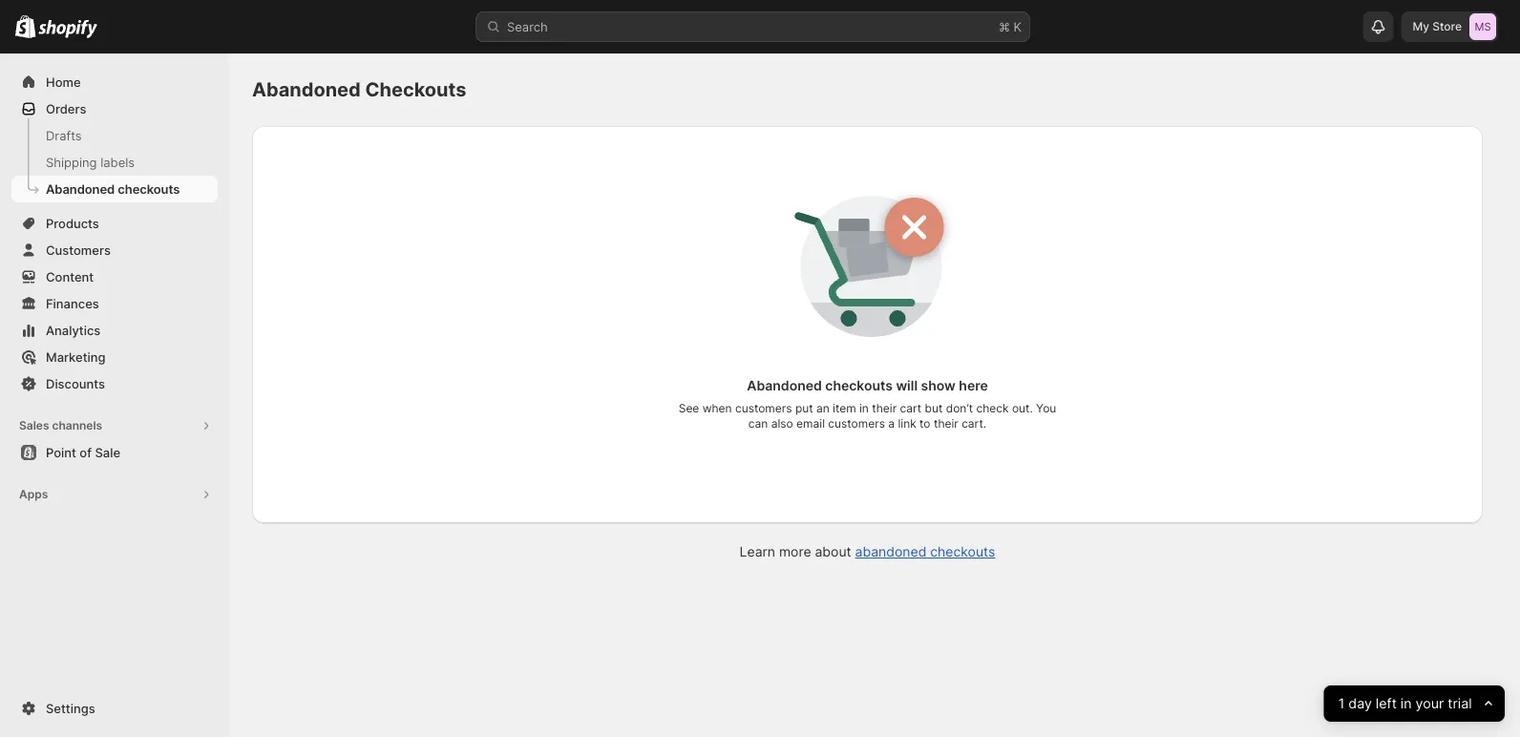 Task type: vqa. For each thing, say whether or not it's contained in the screenshot.
Online Store icon
no



Task type: describe. For each thing, give the bounding box(es) containing it.
when
[[703, 402, 732, 416]]

search
[[507, 19, 548, 34]]

customers link
[[11, 237, 218, 264]]

email
[[797, 417, 825, 431]]

don't
[[946, 402, 974, 416]]

link
[[898, 417, 917, 431]]

2 horizontal spatial checkouts
[[931, 544, 996, 560]]

discounts link
[[11, 371, 218, 397]]

apps
[[19, 488, 48, 502]]

shopify image
[[15, 15, 36, 38]]

checkouts for abandoned checkouts will show here see when customers put an item in their cart but don't check out. you can also email customers a link to their cart.
[[826, 378, 893, 394]]

finances link
[[11, 290, 218, 317]]

settings
[[46, 701, 95, 716]]

can
[[749, 417, 768, 431]]

but
[[925, 402, 943, 416]]

sales
[[19, 419, 49, 433]]

here
[[959, 378, 988, 394]]

⌘ k
[[999, 19, 1022, 34]]

checkouts
[[365, 78, 467, 101]]

orders link
[[11, 96, 218, 122]]

left
[[1377, 696, 1398, 712]]

my store
[[1413, 20, 1463, 33]]

point
[[46, 445, 76, 460]]

store
[[1433, 20, 1463, 33]]

analytics link
[[11, 317, 218, 344]]

in inside dropdown button
[[1401, 696, 1413, 712]]

abandoned checkouts link
[[11, 176, 218, 203]]

out.
[[1013, 402, 1033, 416]]

cart.
[[962, 417, 987, 431]]

1
[[1339, 696, 1346, 712]]

abandoned for abandoned checkouts
[[252, 78, 361, 101]]

drafts link
[[11, 122, 218, 149]]

your
[[1416, 696, 1445, 712]]

1 day left in your trial
[[1339, 696, 1473, 712]]

content link
[[11, 264, 218, 290]]

cart
[[900, 402, 922, 416]]

apps button
[[11, 481, 218, 508]]

1 vertical spatial their
[[934, 417, 959, 431]]

shipping
[[46, 155, 97, 170]]

more
[[779, 544, 812, 560]]

abandoned for abandoned checkouts
[[46, 182, 115, 196]]

marketing
[[46, 350, 106, 364]]

shipping labels link
[[11, 149, 218, 176]]

check
[[977, 402, 1009, 416]]

learn
[[740, 544, 776, 560]]

sale
[[95, 445, 120, 460]]

see
[[679, 402, 700, 416]]

analytics
[[46, 323, 101, 338]]

customers
[[46, 243, 111, 257]]

1 day left in your trial button
[[1325, 686, 1506, 722]]

you
[[1037, 402, 1057, 416]]



Task type: locate. For each thing, give the bounding box(es) containing it.
abandoned
[[856, 544, 927, 560]]

discounts
[[46, 376, 105, 391]]

0 vertical spatial checkouts
[[118, 182, 180, 196]]

1 horizontal spatial their
[[934, 417, 959, 431]]

products
[[46, 216, 99, 231]]

0 vertical spatial abandoned
[[252, 78, 361, 101]]

learn more about abandoned checkouts
[[740, 544, 996, 560]]

1 vertical spatial checkouts
[[826, 378, 893, 394]]

drafts
[[46, 128, 82, 143]]

also
[[772, 417, 794, 431]]

to
[[920, 417, 931, 431]]

1 vertical spatial abandoned
[[46, 182, 115, 196]]

day
[[1349, 696, 1373, 712]]

their up a
[[872, 402, 897, 416]]

home
[[46, 75, 81, 89]]

1 vertical spatial in
[[1401, 696, 1413, 712]]

shopify image
[[38, 20, 98, 39]]

customers
[[736, 402, 792, 416], [829, 417, 885, 431]]

0 horizontal spatial customers
[[736, 402, 792, 416]]

customers up can
[[736, 402, 792, 416]]

abandoned checkouts
[[46, 182, 180, 196]]

abandoned inside abandoned checkouts will show here see when customers put an item in their cart but don't check out. you can also email customers a link to their cart.
[[747, 378, 822, 394]]

checkouts inside abandoned checkouts will show here see when customers put an item in their cart but don't check out. you can also email customers a link to their cart.
[[826, 378, 893, 394]]

1 vertical spatial customers
[[829, 417, 885, 431]]

orders
[[46, 101, 86, 116]]

marketing link
[[11, 344, 218, 371]]

0 horizontal spatial checkouts
[[118, 182, 180, 196]]

their
[[872, 402, 897, 416], [934, 417, 959, 431]]

0 horizontal spatial their
[[872, 402, 897, 416]]

settings link
[[11, 695, 218, 722]]

2 horizontal spatial abandoned
[[747, 378, 822, 394]]

put
[[796, 402, 813, 416]]

checkouts right 'abandoned'
[[931, 544, 996, 560]]

checkouts down 'labels'
[[118, 182, 180, 196]]

products link
[[11, 210, 218, 237]]

1 horizontal spatial abandoned
[[252, 78, 361, 101]]

finances
[[46, 296, 99, 311]]

item
[[833, 402, 857, 416]]

abandoned checkouts
[[252, 78, 467, 101]]

point of sale button
[[0, 439, 229, 466]]

2 vertical spatial abandoned
[[747, 378, 822, 394]]

abandoned checkouts will show here see when customers put an item in their cart but don't check out. you can also email customers a link to their cart.
[[679, 378, 1057, 431]]

home link
[[11, 69, 218, 96]]

channels
[[52, 419, 102, 433]]

2 vertical spatial checkouts
[[931, 544, 996, 560]]

1 horizontal spatial customers
[[829, 417, 885, 431]]

trial
[[1449, 696, 1473, 712]]

point of sale link
[[11, 439, 218, 466]]

abandoned
[[252, 78, 361, 101], [46, 182, 115, 196], [747, 378, 822, 394]]

about
[[815, 544, 852, 560]]

of
[[80, 445, 92, 460]]

my store image
[[1470, 13, 1497, 40]]

1 horizontal spatial checkouts
[[826, 378, 893, 394]]

customers down item
[[829, 417, 885, 431]]

0 vertical spatial in
[[860, 402, 869, 416]]

will
[[896, 378, 918, 394]]

in
[[860, 402, 869, 416], [1401, 696, 1413, 712]]

0 horizontal spatial abandoned
[[46, 182, 115, 196]]

k
[[1014, 19, 1022, 34]]

sales channels button
[[11, 413, 218, 439]]

0 horizontal spatial in
[[860, 402, 869, 416]]

abandoned checkouts link
[[856, 544, 996, 560]]

0 vertical spatial their
[[872, 402, 897, 416]]

1 horizontal spatial in
[[1401, 696, 1413, 712]]

in inside abandoned checkouts will show here see when customers put an item in their cart but don't check out. you can also email customers a link to their cart.
[[860, 402, 869, 416]]

checkouts for abandoned checkouts
[[118, 182, 180, 196]]

checkouts up item
[[826, 378, 893, 394]]

content
[[46, 269, 94, 284]]

show
[[921, 378, 956, 394]]

checkouts
[[118, 182, 180, 196], [826, 378, 893, 394], [931, 544, 996, 560]]

sales channels
[[19, 419, 102, 433]]

an
[[817, 402, 830, 416]]

labels
[[100, 155, 135, 170]]

shipping labels
[[46, 155, 135, 170]]

point of sale
[[46, 445, 120, 460]]

in right left
[[1401, 696, 1413, 712]]

a
[[889, 417, 895, 431]]

my
[[1413, 20, 1430, 33]]

their down "but" at the right bottom
[[934, 417, 959, 431]]

0 vertical spatial customers
[[736, 402, 792, 416]]

⌘
[[999, 19, 1011, 34]]

in right item
[[860, 402, 869, 416]]



